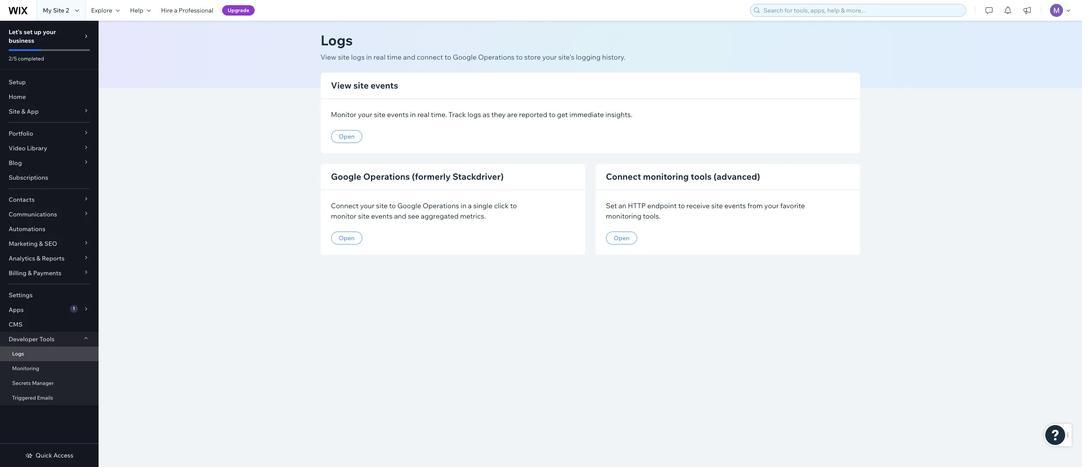 Task type: describe. For each thing, give the bounding box(es) containing it.
set
[[606, 202, 617, 210]]

view inside logs view site logs in real time and connect to google operations to store your site's logging history.
[[321, 53, 337, 61]]

analytics
[[9, 255, 35, 263]]

upgrade button
[[223, 5, 255, 16]]

blog
[[9, 159, 22, 167]]

my
[[43, 6, 52, 14]]

favorite
[[781, 202, 806, 210]]

triggered emails link
[[0, 391, 99, 406]]

open for view
[[339, 133, 355, 141]]

insights.
[[606, 110, 633, 119]]

monitor
[[331, 110, 357, 119]]

1
[[73, 306, 75, 312]]

billing & payments button
[[0, 266, 99, 281]]

hire a professional
[[161, 6, 213, 14]]

events down time on the left top of the page
[[371, 80, 398, 91]]

site & app button
[[0, 104, 99, 119]]

developer
[[9, 336, 38, 344]]

secrets manager link
[[0, 376, 99, 391]]

1 vertical spatial google
[[331, 171, 362, 182]]

site inside site & app popup button
[[9, 108, 20, 116]]

events inside set an http endpoint to receive site events from your favorite monitoring tools.
[[725, 202, 746, 210]]

up
[[34, 28, 41, 36]]

store
[[525, 53, 541, 61]]

triggered emails
[[12, 395, 53, 401]]

site inside logs view site logs in real time and connect to google operations to store your site's logging history.
[[338, 53, 350, 61]]

to inside set an http endpoint to receive site events from your favorite monitoring tools.
[[679, 202, 685, 210]]

let's set up your business
[[9, 28, 56, 45]]

in for monitor
[[410, 110, 416, 119]]

cms link
[[0, 318, 99, 332]]

home link
[[0, 90, 99, 104]]

explore
[[91, 6, 112, 14]]

developer tools button
[[0, 332, 99, 347]]

(formerly
[[412, 171, 451, 182]]

video library
[[9, 144, 47, 152]]

0 vertical spatial site
[[53, 6, 64, 14]]

blog button
[[0, 156, 99, 170]]

contacts
[[9, 196, 35, 204]]

see
[[408, 212, 420, 221]]

upgrade
[[228, 7, 249, 13]]

google operations (formerly stackdriver)
[[331, 171, 504, 182]]

tools.
[[643, 212, 661, 221]]

tools
[[39, 336, 55, 344]]

portfolio
[[9, 130, 33, 138]]

real for logs
[[374, 53, 386, 61]]

a inside connect your site to google operations in a single click to monitor site events and see aggregated metrics.
[[468, 202, 472, 210]]

and inside connect your site to google operations in a single click to monitor site events and see aggregated metrics.
[[394, 212, 407, 221]]

settings link
[[0, 288, 99, 303]]

metrics.
[[460, 212, 486, 221]]

manager
[[32, 380, 54, 387]]

0 vertical spatial monitoring
[[643, 171, 689, 182]]

billing
[[9, 270, 26, 277]]

connect for connect monitoring tools (advanced)
[[606, 171, 641, 182]]

Search for tools, apps, help & more... field
[[761, 4, 964, 16]]

analytics & reports
[[9, 255, 65, 263]]

2
[[66, 6, 69, 14]]

monitoring
[[12, 366, 39, 372]]

google inside logs view site logs in real time and connect to google operations to store your site's logging history.
[[453, 53, 477, 61]]

track
[[449, 110, 466, 119]]

logs for logs view site logs in real time and connect to google operations to store your site's logging history.
[[321, 32, 353, 49]]

monitor your site events in real time. track logs as they are reported to get immediate insights.
[[331, 110, 633, 119]]

home
[[9, 93, 26, 101]]

hire a professional link
[[156, 0, 219, 21]]

let's
[[9, 28, 22, 36]]

view site events
[[331, 80, 398, 91]]

reports
[[42, 255, 65, 263]]

google inside connect your site to google operations in a single click to monitor site events and see aggregated metrics.
[[398, 202, 421, 210]]

site & app
[[9, 108, 39, 116]]

connect
[[417, 53, 443, 61]]

from
[[748, 202, 763, 210]]

connect monitoring tools (advanced)
[[606, 171, 761, 182]]

cms
[[9, 321, 23, 329]]

tools
[[691, 171, 712, 182]]

time.
[[431, 110, 447, 119]]

0 horizontal spatial a
[[174, 6, 178, 14]]

history.
[[603, 53, 626, 61]]

single
[[474, 202, 493, 210]]

to right the connect
[[445, 53, 452, 61]]

open button for connect
[[606, 232, 638, 245]]

logs for logs
[[12, 351, 24, 357]]

secrets
[[12, 380, 31, 387]]

help button
[[125, 0, 156, 21]]

hire
[[161, 6, 173, 14]]

seo
[[44, 240, 57, 248]]

completed
[[18, 55, 44, 62]]

events left the time.
[[387, 110, 409, 119]]

your inside connect your site to google operations in a single click to monitor site events and see aggregated metrics.
[[360, 202, 375, 210]]

monitoring link
[[0, 362, 99, 376]]

operations inside connect your site to google operations in a single click to monitor site events and see aggregated metrics.
[[423, 202, 459, 210]]

logs view site logs in real time and connect to google operations to store your site's logging history.
[[321, 32, 626, 61]]

in for logs
[[366, 53, 372, 61]]

monitoring inside set an http endpoint to receive site events from your favorite monitoring tools.
[[606, 212, 642, 221]]

marketing & seo button
[[0, 237, 99, 251]]

2/5 completed
[[9, 55, 44, 62]]



Task type: vqa. For each thing, say whether or not it's contained in the screenshot.
LOYALTY & REFERRALS popup button
no



Task type: locate. For each thing, give the bounding box(es) containing it.
payments
[[33, 270, 61, 277]]

set an http endpoint to receive site events from your favorite monitoring tools.
[[606, 202, 806, 221]]

and right time on the left top of the page
[[403, 53, 416, 61]]

1 vertical spatial logs
[[468, 110, 481, 119]]

business
[[9, 37, 34, 45]]

analytics & reports button
[[0, 251, 99, 266]]

immediate
[[570, 110, 604, 119]]

site
[[53, 6, 64, 14], [9, 108, 20, 116]]

your
[[43, 28, 56, 36], [543, 53, 557, 61], [358, 110, 373, 119], [360, 202, 375, 210], [765, 202, 779, 210]]

1 vertical spatial connect
[[331, 202, 359, 210]]

in inside logs view site logs in real time and connect to google operations to store your site's logging history.
[[366, 53, 372, 61]]

1 horizontal spatial site
[[53, 6, 64, 14]]

0 vertical spatial and
[[403, 53, 416, 61]]

automations link
[[0, 222, 99, 237]]

connect your site to google operations in a single click to monitor site events and see aggregated metrics.
[[331, 202, 517, 221]]

logs inside logs view site logs in real time and connect to google operations to store your site's logging history.
[[351, 53, 365, 61]]

2 vertical spatial operations
[[423, 202, 459, 210]]

site left the 2
[[53, 6, 64, 14]]

monitoring up endpoint
[[643, 171, 689, 182]]

& inside marketing & seo popup button
[[39, 240, 43, 248]]

library
[[27, 144, 47, 152]]

(advanced)
[[714, 171, 761, 182]]

1 vertical spatial in
[[410, 110, 416, 119]]

in inside connect your site to google operations in a single click to monitor site events and see aggregated metrics.
[[461, 202, 467, 210]]

& left app
[[21, 108, 25, 116]]

logging
[[576, 53, 601, 61]]

marketing & seo
[[9, 240, 57, 248]]

& inside analytics & reports popup button
[[36, 255, 40, 263]]

1 vertical spatial real
[[418, 110, 430, 119]]

0 horizontal spatial connect
[[331, 202, 359, 210]]

&
[[21, 108, 25, 116], [39, 240, 43, 248], [36, 255, 40, 263], [28, 270, 32, 277]]

monitor
[[331, 212, 357, 221]]

in
[[366, 53, 372, 61], [410, 110, 416, 119], [461, 202, 467, 210]]

0 horizontal spatial logs
[[12, 351, 24, 357]]

quick access button
[[25, 452, 73, 460]]

in up the metrics.
[[461, 202, 467, 210]]

& for billing
[[28, 270, 32, 277]]

site's
[[559, 53, 575, 61]]

0 vertical spatial connect
[[606, 171, 641, 182]]

reported
[[519, 110, 548, 119]]

1 horizontal spatial real
[[418, 110, 430, 119]]

to left get
[[549, 110, 556, 119]]

to left receive
[[679, 202, 685, 210]]

sidebar element
[[0, 21, 99, 468]]

logs
[[321, 32, 353, 49], [12, 351, 24, 357]]

1 vertical spatial logs
[[12, 351, 24, 357]]

logs inside logs view site logs in real time and connect to google operations to store your site's logging history.
[[321, 32, 353, 49]]

1 vertical spatial site
[[9, 108, 20, 116]]

connect up monitor
[[331, 202, 359, 210]]

open
[[339, 133, 355, 141], [339, 234, 355, 242], [614, 234, 630, 242]]

1 horizontal spatial operations
[[423, 202, 459, 210]]

subscriptions link
[[0, 170, 99, 185]]

& for site
[[21, 108, 25, 116]]

events left from
[[725, 202, 746, 210]]

0 horizontal spatial monitoring
[[606, 212, 642, 221]]

and inside logs view site logs in real time and connect to google operations to store your site's logging history.
[[403, 53, 416, 61]]

1 vertical spatial and
[[394, 212, 407, 221]]

1 horizontal spatial connect
[[606, 171, 641, 182]]

quick access
[[36, 452, 73, 460]]

& right billing
[[28, 270, 32, 277]]

time
[[387, 53, 402, 61]]

open for connect
[[614, 234, 630, 242]]

connect inside connect your site to google operations in a single click to monitor site events and see aggregated metrics.
[[331, 202, 359, 210]]

2 vertical spatial google
[[398, 202, 421, 210]]

open button for google
[[331, 232, 363, 245]]

1 vertical spatial monitoring
[[606, 212, 642, 221]]

endpoint
[[648, 202, 677, 210]]

developer tools
[[9, 336, 55, 344]]

aggregated
[[421, 212, 459, 221]]

1 horizontal spatial logs
[[321, 32, 353, 49]]

real for monitor
[[418, 110, 430, 119]]

& inside billing & payments dropdown button
[[28, 270, 32, 277]]

communications
[[9, 211, 57, 218]]

connect for connect your site to google operations in a single click to monitor site events and see aggregated metrics.
[[331, 202, 359, 210]]

0 horizontal spatial logs
[[351, 53, 365, 61]]

0 vertical spatial view
[[321, 53, 337, 61]]

logs left as at top
[[468, 110, 481, 119]]

your inside logs view site logs in real time and connect to google operations to store your site's logging history.
[[543, 53, 557, 61]]

site
[[338, 53, 350, 61], [354, 80, 369, 91], [374, 110, 386, 119], [376, 202, 388, 210], [712, 202, 723, 210], [358, 212, 370, 221]]

open link for google
[[331, 232, 363, 245]]

help
[[130, 6, 143, 14]]

in left time on the left top of the page
[[366, 53, 372, 61]]

a
[[174, 6, 178, 14], [468, 202, 472, 210]]

0 vertical spatial operations
[[478, 53, 515, 61]]

2 horizontal spatial in
[[461, 202, 467, 210]]

0 vertical spatial google
[[453, 53, 477, 61]]

apps
[[9, 306, 24, 314]]

app
[[27, 108, 39, 116]]

1 vertical spatial view
[[331, 80, 352, 91]]

2 horizontal spatial google
[[453, 53, 477, 61]]

0 horizontal spatial in
[[366, 53, 372, 61]]

0 horizontal spatial google
[[331, 171, 362, 182]]

logs inside sidebar element
[[12, 351, 24, 357]]

0 horizontal spatial operations
[[364, 171, 410, 182]]

google up monitor
[[331, 171, 362, 182]]

get
[[557, 110, 568, 119]]

set
[[24, 28, 33, 36]]

billing & payments
[[9, 270, 61, 277]]

real
[[374, 53, 386, 61], [418, 110, 430, 119]]

0 horizontal spatial real
[[374, 53, 386, 61]]

open link for view
[[331, 130, 363, 143]]

1 horizontal spatial logs
[[468, 110, 481, 119]]

real left time on the left top of the page
[[374, 53, 386, 61]]

to left store
[[516, 53, 523, 61]]

contacts button
[[0, 193, 99, 207]]

monitoring
[[643, 171, 689, 182], [606, 212, 642, 221]]

logs link
[[0, 347, 99, 362]]

to right click
[[511, 202, 517, 210]]

emails
[[37, 395, 53, 401]]

1 horizontal spatial monitoring
[[643, 171, 689, 182]]

quick
[[36, 452, 52, 460]]

site down home
[[9, 108, 20, 116]]

1 vertical spatial operations
[[364, 171, 410, 182]]

open link for connect
[[606, 232, 638, 245]]

a up the metrics.
[[468, 202, 472, 210]]

as
[[483, 110, 490, 119]]

& for marketing
[[39, 240, 43, 248]]

1 horizontal spatial google
[[398, 202, 421, 210]]

open link
[[331, 130, 363, 143], [331, 232, 363, 245], [606, 232, 638, 245]]

0 vertical spatial logs
[[321, 32, 353, 49]]

marketing
[[9, 240, 38, 248]]

connect up an
[[606, 171, 641, 182]]

real inside logs view site logs in real time and connect to google operations to store your site's logging history.
[[374, 53, 386, 61]]

0 vertical spatial a
[[174, 6, 178, 14]]

& for analytics
[[36, 255, 40, 263]]

site inside set an http endpoint to receive site events from your favorite monitoring tools.
[[712, 202, 723, 210]]

secrets manager
[[12, 380, 54, 387]]

view
[[321, 53, 337, 61], [331, 80, 352, 91]]

a right hire on the left of the page
[[174, 6, 178, 14]]

1 horizontal spatial in
[[410, 110, 416, 119]]

video
[[9, 144, 26, 152]]

in left the time.
[[410, 110, 416, 119]]

stackdriver)
[[453, 171, 504, 182]]

logs
[[351, 53, 365, 61], [468, 110, 481, 119]]

setup
[[9, 78, 26, 86]]

professional
[[179, 6, 213, 14]]

google right the connect
[[453, 53, 477, 61]]

open for google
[[339, 234, 355, 242]]

1 vertical spatial a
[[468, 202, 472, 210]]

2 vertical spatial in
[[461, 202, 467, 210]]

& left reports at the left bottom
[[36, 255, 40, 263]]

events inside connect your site to google operations in a single click to monitor site events and see aggregated metrics.
[[371, 212, 393, 221]]

google up see
[[398, 202, 421, 210]]

http
[[628, 202, 646, 210]]

and left see
[[394, 212, 407, 221]]

2/5
[[9, 55, 17, 62]]

your inside let's set up your business
[[43, 28, 56, 36]]

& inside site & app popup button
[[21, 108, 25, 116]]

operations inside logs view site logs in real time and connect to google operations to store your site's logging history.
[[478, 53, 515, 61]]

subscriptions
[[9, 174, 48, 182]]

your inside set an http endpoint to receive site events from your favorite monitoring tools.
[[765, 202, 779, 210]]

an
[[619, 202, 627, 210]]

monitoring down an
[[606, 212, 642, 221]]

are
[[508, 110, 518, 119]]

real left the time.
[[418, 110, 430, 119]]

open button for view
[[331, 130, 363, 143]]

triggered
[[12, 395, 36, 401]]

receive
[[687, 202, 710, 210]]

to down google operations (formerly stackdriver)
[[389, 202, 396, 210]]

logs up the view site events
[[351, 53, 365, 61]]

video library button
[[0, 141, 99, 156]]

2 horizontal spatial operations
[[478, 53, 515, 61]]

0 horizontal spatial site
[[9, 108, 20, 116]]

and
[[403, 53, 416, 61], [394, 212, 407, 221]]

0 vertical spatial logs
[[351, 53, 365, 61]]

events left see
[[371, 212, 393, 221]]

0 vertical spatial in
[[366, 53, 372, 61]]

settings
[[9, 292, 33, 299]]

0 vertical spatial real
[[374, 53, 386, 61]]

& left the seo
[[39, 240, 43, 248]]

1 horizontal spatial a
[[468, 202, 472, 210]]

automations
[[9, 225, 45, 233]]



